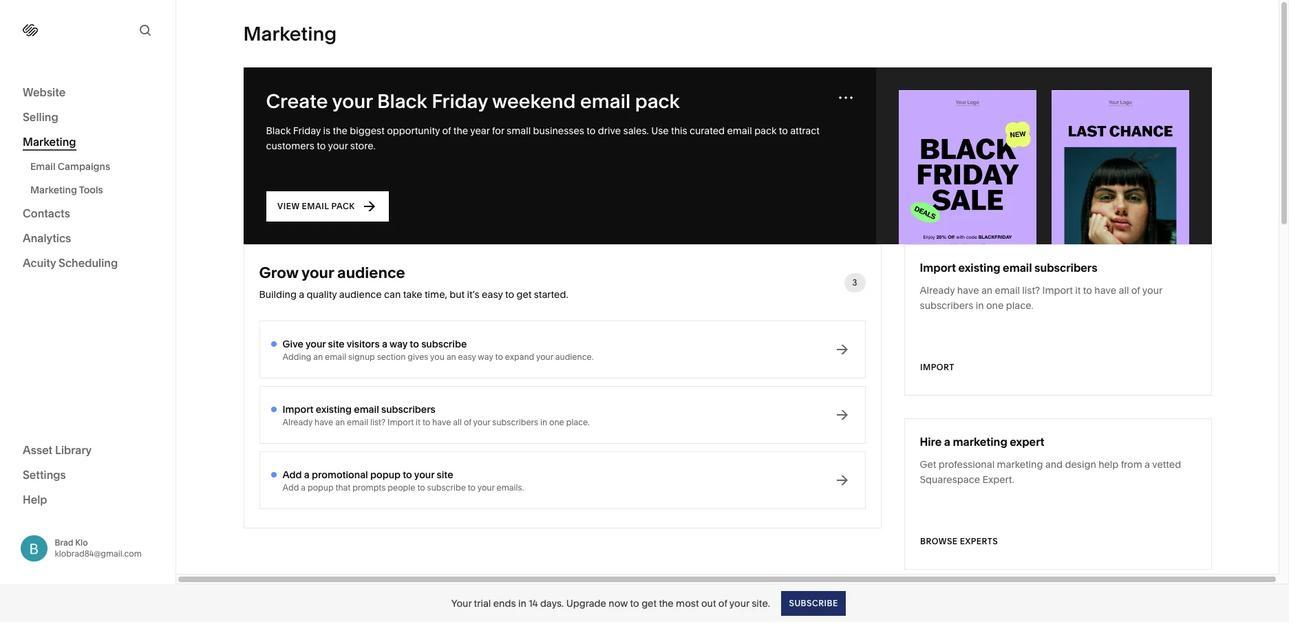 Task type: describe. For each thing, give the bounding box(es) containing it.
get
[[642, 597, 657, 610]]

help
[[23, 493, 47, 506]]

klobrad84@gmail.com
[[55, 548, 142, 559]]

subscribe button
[[781, 591, 846, 616]]

of
[[719, 597, 727, 610]]

marketing for marketing tools
[[30, 184, 77, 196]]

selling link
[[23, 109, 153, 126]]

trial
[[474, 597, 491, 610]]

brad
[[55, 537, 73, 548]]

contacts
[[23, 207, 70, 220]]

asset
[[23, 443, 52, 457]]

library
[[55, 443, 92, 457]]

help link
[[23, 492, 47, 507]]

acuity
[[23, 256, 56, 270]]

most
[[676, 597, 699, 610]]

asset library
[[23, 443, 92, 457]]

to
[[630, 597, 639, 610]]

klo
[[75, 537, 88, 548]]

acuity scheduling link
[[23, 255, 153, 272]]

your
[[730, 597, 750, 610]]

site.
[[752, 597, 770, 610]]

analytics
[[23, 231, 71, 245]]

website link
[[23, 85, 153, 101]]

campaigns
[[58, 160, 110, 173]]

contacts link
[[23, 206, 153, 222]]

upgrade
[[566, 597, 606, 610]]



Task type: locate. For each thing, give the bounding box(es) containing it.
scheduling
[[59, 256, 118, 270]]

marketing for marketing
[[23, 135, 76, 149]]

asset library link
[[23, 442, 153, 459]]

tools
[[79, 184, 103, 196]]

14
[[529, 597, 538, 610]]

marketing link
[[23, 134, 153, 151]]

marketing up email
[[23, 135, 76, 149]]

0 vertical spatial marketing
[[23, 135, 76, 149]]

days.
[[540, 597, 564, 610]]

selling
[[23, 110, 58, 124]]

subscribe
[[789, 598, 838, 608]]

the
[[659, 597, 674, 610]]

email
[[30, 160, 55, 173]]

acuity scheduling
[[23, 256, 118, 270]]

email campaigns
[[30, 160, 110, 173]]

marketing up the contacts
[[30, 184, 77, 196]]

analytics link
[[23, 231, 153, 247]]

your trial ends in 14 days. upgrade now to get the most out of your site.
[[451, 597, 770, 610]]

marketing tools
[[30, 184, 103, 196]]

1 vertical spatial marketing
[[30, 184, 77, 196]]

settings
[[23, 468, 66, 482]]

settings link
[[23, 467, 153, 484]]

your
[[451, 597, 472, 610]]

marketing tools link
[[30, 178, 160, 202]]

out
[[701, 597, 716, 610]]

brad klo klobrad84@gmail.com
[[55, 537, 142, 559]]

marketing
[[23, 135, 76, 149], [30, 184, 77, 196]]

marketing inside 'link'
[[23, 135, 76, 149]]

now
[[609, 597, 628, 610]]

email campaigns link
[[30, 155, 160, 178]]

in
[[518, 597, 526, 610]]

ends
[[493, 597, 516, 610]]

website
[[23, 85, 66, 99]]



Task type: vqa. For each thing, say whether or not it's contained in the screenshot.
Work Portfolio · Published
no



